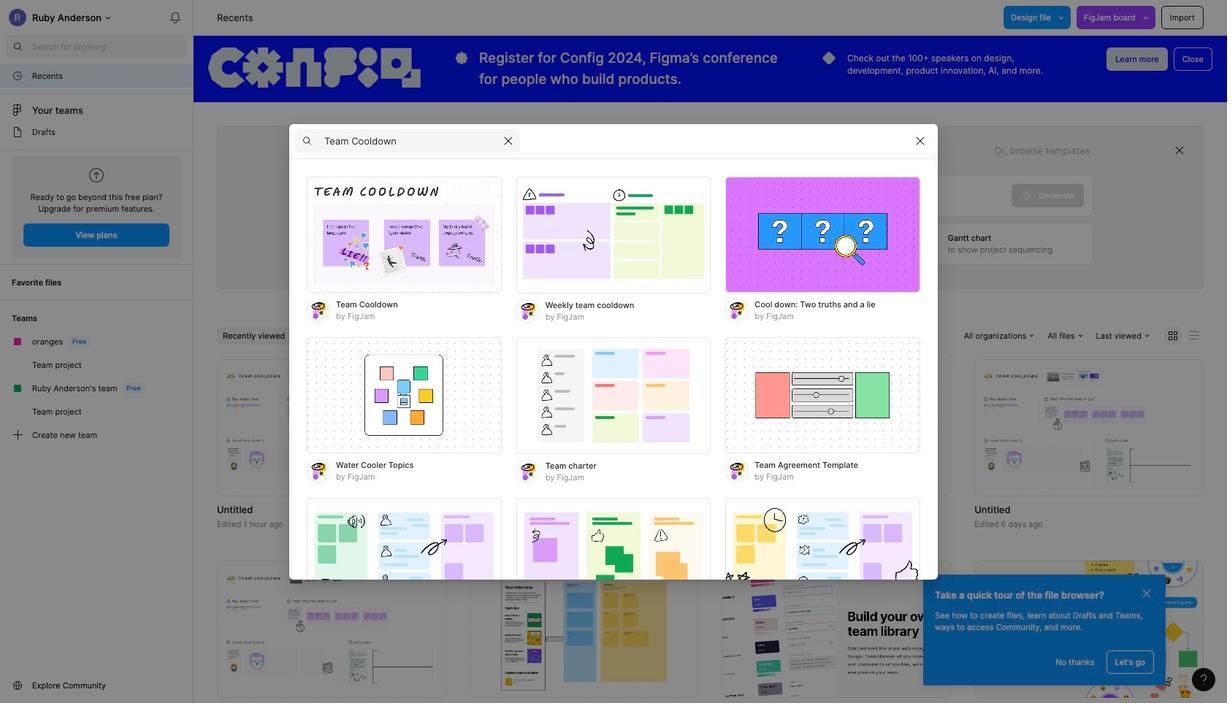 Task type: describe. For each thing, give the bounding box(es) containing it.
team meeting agenda image
[[726, 498, 921, 615]]

weekly team cooldown image
[[516, 176, 711, 293]]

team weekly image
[[307, 498, 502, 615]]

team agreement template image
[[726, 337, 921, 454]]

page 16 image
[[12, 126, 23, 138]]

Search for anything text field
[[32, 41, 187, 53]]

team cooldown image
[[307, 176, 502, 293]]

bell 32 image
[[164, 6, 187, 29]]

community 16 image
[[12, 680, 23, 692]]



Task type: vqa. For each thing, say whether or not it's contained in the screenshot.
Daily sync image
no



Task type: locate. For each thing, give the bounding box(es) containing it.
recent 16 image
[[12, 70, 23, 82]]

dialog
[[289, 124, 938, 704]]

file thumbnail image
[[224, 369, 439, 487], [730, 369, 944, 487], [982, 369, 1197, 487], [477, 398, 692, 458], [722, 561, 952, 699], [975, 561, 1204, 699], [501, 568, 667, 691], [224, 570, 439, 689]]

Ex: A weekly team meeting, starting with an ice breaker field
[[329, 175, 1012, 216]]

cool down: two truths and a lie image
[[726, 176, 921, 293]]

water cooler topics image
[[307, 337, 502, 454]]

team stand up image
[[516, 498, 711, 615]]

team charter image
[[516, 337, 711, 454]]

Search templates text field
[[324, 132, 497, 150]]

search 32 image
[[6, 35, 29, 58]]



